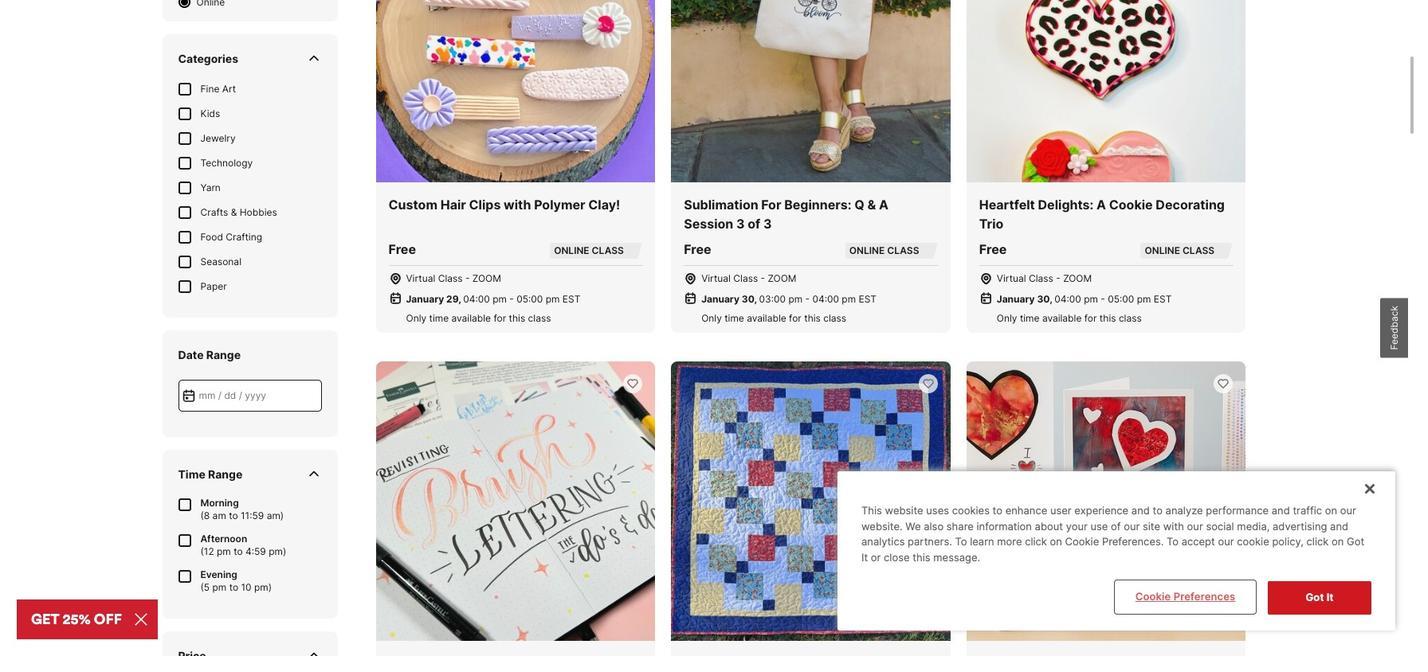 Task type: describe. For each thing, give the bounding box(es) containing it.
cookie inside heartfelt delights: a cookie decorating trio
[[1109, 197, 1153, 213]]

got it
[[1306, 592, 1334, 604]]

about
[[1035, 520, 1063, 533]]

10
[[241, 582, 252, 594]]

paper
[[200, 280, 227, 292]]

singer® projects tossed 9-patch beginner piecing and quilting: part 1 of 3 image
[[671, 362, 951, 642]]

available for delights:
[[1042, 313, 1082, 325]]

hobbies
[[240, 206, 277, 218]]

online class for polymer
[[554, 245, 624, 257]]

virtual class - zoom for hair
[[406, 273, 501, 285]]

virtual for sublimation for beginners: q & a session 3 of 3
[[702, 273, 731, 285]]

our up preferences.
[[1124, 520, 1140, 533]]

est for polymer
[[563, 294, 581, 306]]

am)
[[267, 510, 284, 522]]

pm inside evening (5 pm to 10 pm)
[[212, 582, 227, 594]]

evening (5 pm to 10 pm)
[[200, 569, 272, 594]]

media,
[[1237, 520, 1270, 533]]

class for cookie
[[1119, 313, 1142, 325]]

technology
[[200, 157, 253, 169]]

, for delights:
[[1050, 294, 1053, 306]]

beginners:
[[784, 197, 852, 213]]

clay!
[[588, 197, 620, 213]]

2 click from the left
[[1307, 536, 1329, 549]]

available for for
[[747, 313, 787, 325]]

time range
[[178, 468, 243, 481]]

1 click from the left
[[1025, 536, 1047, 549]]

cookie preferences button
[[1116, 582, 1255, 614]]

session
[[684, 216, 734, 232]]

elegant brush lettering with faber-castell® image
[[376, 362, 655, 642]]

30 for sublimation
[[742, 294, 754, 306]]

only time available for this class for for
[[702, 313, 847, 325]]

virtual for heartfelt delights: a cookie decorating trio
[[997, 273, 1026, 285]]

heart image for elegant brush lettering with faber-castell® image
[[627, 378, 639, 391]]

preferences.
[[1102, 536, 1164, 549]]

custom
[[389, 197, 438, 213]]

class for for
[[734, 273, 758, 285]]

2 horizontal spatial and
[[1330, 520, 1349, 533]]

morning (8 am to 11:59 am)
[[200, 497, 284, 522]]

january 30 , 03:00 pm - 04:00 pm est
[[702, 294, 877, 306]]

to for evening (5 pm to 10 pm)
[[229, 582, 238, 594]]

, for for
[[754, 294, 757, 306]]

art
[[222, 83, 236, 95]]

only for heartfelt delights: a cookie decorating trio
[[997, 313, 1017, 325]]

29
[[446, 294, 459, 306]]

hair
[[441, 197, 466, 213]]

policy,
[[1272, 536, 1304, 549]]

your
[[1066, 520, 1088, 533]]

05:00 for cookie
[[1108, 294, 1134, 306]]

for
[[761, 197, 781, 213]]

class for heartfelt delights: a cookie decorating trio
[[1183, 245, 1215, 257]]

date range
[[178, 348, 241, 362]]

q
[[855, 197, 865, 213]]

fine art
[[200, 83, 236, 95]]

class for q
[[824, 313, 847, 325]]

accept
[[1182, 536, 1215, 549]]

online for &
[[850, 245, 885, 257]]

crafts
[[200, 206, 228, 218]]

class for sublimation for beginners: q & a session 3 of 3
[[887, 245, 919, 257]]

this for a
[[1100, 313, 1116, 325]]

yarn
[[200, 182, 221, 193]]

4:59
[[245, 546, 266, 558]]

sublimation
[[684, 197, 759, 213]]

11:59
[[241, 510, 264, 522]]

heart image for singer® projects tossed 9-patch beginner piecing and quilting: part 1 of 3 "image"
[[922, 378, 935, 391]]

time for sublimation for beginners: q & a session 3 of 3
[[725, 313, 744, 325]]

(8
[[200, 510, 210, 522]]

to for morning (8 am to 11:59 am)
[[229, 510, 238, 522]]

this for beginners:
[[804, 313, 821, 325]]

trio
[[979, 216, 1004, 232]]

user
[[1050, 505, 1072, 518]]

cookie preferences
[[1136, 591, 1236, 604]]

our up accept
[[1187, 520, 1203, 533]]

close
[[884, 551, 910, 564]]

social
[[1206, 520, 1234, 533]]

zoom for a
[[1063, 273, 1092, 285]]

for for clips
[[494, 313, 506, 325]]

free for heartfelt delights: a cookie decorating trio
[[979, 242, 1007, 258]]

morning
[[200, 497, 239, 509]]

of inside this website uses cookies to enhance user experience and to analyze performance and traffic on our website. we also share information about your use of our site with our social media, advertising and analytics partners. to learn more click on cookie preferences. to accept our cookie policy, click on got it or close this message.
[[1111, 520, 1121, 533]]

heart image
[[1217, 378, 1230, 391]]

class for hair
[[438, 273, 463, 285]]

sublimation for beginners: q & a session 3 of 3 image
[[671, 0, 951, 183]]

food crafting
[[200, 231, 262, 243]]

crafting
[[226, 231, 262, 243]]

heartfelt
[[979, 197, 1035, 213]]

04:00 for custom
[[463, 294, 490, 306]]

evening
[[200, 569, 237, 581]]

performance
[[1206, 505, 1269, 518]]

got inside this website uses cookies to enhance user experience and to analyze performance and traffic on our website. we also share information about your use of our site with our social media, advertising and analytics partners. to learn more click on cookie preferences. to accept our cookie policy, click on got it or close this message.
[[1347, 536, 1365, 549]]

seasonal
[[200, 256, 241, 268]]

afternoon (12 pm to 4:59 pm)
[[200, 533, 286, 558]]

it inside this website uses cookies to enhance user experience and to analyze performance and traffic on our website. we also share information about your use of our site with our social media, advertising and analytics partners. to learn more click on cookie preferences. to accept our cookie policy, click on got it or close this message.
[[862, 551, 868, 564]]

it inside got it button
[[1327, 592, 1334, 604]]

time
[[178, 468, 205, 481]]

experience
[[1075, 505, 1129, 518]]

website.
[[862, 520, 903, 533]]

est for &
[[859, 294, 877, 306]]

free for custom hair clips with polymer clay!
[[389, 242, 416, 258]]

2 tabler image from the top
[[306, 648, 322, 657]]

preferences
[[1174, 591, 1236, 604]]

partners.
[[908, 536, 952, 549]]

this
[[862, 505, 882, 518]]

only for sublimation for beginners: q & a session 3 of 3
[[702, 313, 722, 325]]

fine
[[200, 83, 220, 95]]

03:00
[[759, 294, 786, 306]]

sublimation for beginners: q & a session 3 of 3
[[684, 197, 889, 232]]

to up information
[[993, 505, 1003, 518]]

analytics
[[862, 536, 905, 549]]

04:00 for heartfelt
[[1055, 294, 1081, 306]]

2 3 from the left
[[764, 216, 772, 232]]

learn
[[970, 536, 994, 549]]

uses
[[926, 505, 949, 518]]

only for custom hair clips with polymer clay!
[[406, 313, 427, 325]]

only time available for this class for hair
[[406, 313, 551, 325]]

05:00 for with
[[517, 294, 543, 306]]

date
[[178, 348, 204, 362]]

use
[[1091, 520, 1108, 533]]

got it button
[[1268, 582, 1372, 615]]

2 to from the left
[[1167, 536, 1179, 549]]

this inside this website uses cookies to enhance user experience and to analyze performance and traffic on our website. we also share information about your use of our site with our social media, advertising and analytics partners. to learn more click on cookie preferences. to accept our cookie policy, click on got it or close this message.
[[913, 551, 931, 564]]

class for custom hair clips with polymer clay!
[[592, 245, 624, 257]]

virtual for custom hair clips with polymer clay!
[[406, 273, 435, 285]]



Task type: vqa. For each thing, say whether or not it's contained in the screenshot.


Task type: locate. For each thing, give the bounding box(es) containing it.
1 only time available for this class from the left
[[406, 313, 551, 325]]

january left 03:00
[[702, 294, 740, 306]]

class down january 30 , 04:00 pm - 05:00 pm est
[[1119, 313, 1142, 325]]

1 free from the left
[[389, 242, 416, 258]]

online down "polymer"
[[554, 245, 590, 257]]

1 horizontal spatial for
[[789, 313, 802, 325]]

0 horizontal spatial virtual class - zoom
[[406, 273, 501, 285]]

for down january 29 , 04:00 pm - 05:00 pm est
[[494, 313, 506, 325]]

2 free from the left
[[684, 242, 711, 258]]

it
[[862, 551, 868, 564], [1327, 592, 1334, 604]]

available for hair
[[452, 313, 491, 325]]

0 horizontal spatial to
[[955, 536, 967, 549]]

class up january 30 , 03:00 pm - 04:00 pm est
[[734, 273, 758, 285]]

available down the 29
[[452, 313, 491, 325]]

0 horizontal spatial online class
[[554, 245, 624, 257]]

3 available from the left
[[1042, 313, 1082, 325]]

of
[[748, 216, 761, 232], [1111, 520, 1121, 533]]

message.
[[934, 551, 981, 564]]

got inside button
[[1306, 592, 1324, 604]]

0 vertical spatial pm)
[[269, 546, 286, 558]]

2 horizontal spatial for
[[1085, 313, 1097, 325]]

a right q
[[879, 197, 889, 213]]

to
[[955, 536, 967, 549], [1167, 536, 1179, 549]]

range for time range
[[208, 468, 243, 481]]

-
[[465, 273, 470, 285], [761, 273, 765, 285], [1056, 273, 1061, 285], [510, 294, 514, 306], [805, 294, 810, 306], [1101, 294, 1105, 306]]

0 horizontal spatial for
[[494, 313, 506, 325]]

2 horizontal spatial january
[[997, 294, 1035, 306]]

class for delights:
[[1029, 273, 1054, 285]]

we
[[906, 520, 921, 533]]

1 horizontal spatial a
[[1097, 197, 1106, 213]]

a inside heartfelt delights: a cookie decorating trio
[[1097, 197, 1106, 213]]

online
[[554, 245, 590, 257], [850, 245, 885, 257], [1145, 245, 1180, 257]]

1 horizontal spatial 30
[[1037, 294, 1050, 306]]

our right traffic
[[1340, 505, 1356, 518]]

0 horizontal spatial online
[[554, 245, 590, 257]]

pm
[[493, 294, 507, 306], [546, 294, 560, 306], [789, 294, 803, 306], [842, 294, 856, 306], [1084, 294, 1098, 306], [1137, 294, 1151, 306], [217, 546, 231, 558], [212, 582, 227, 594]]

3 class from the left
[[1119, 313, 1142, 325]]

0 horizontal spatial class
[[592, 245, 624, 257]]

1 horizontal spatial got
[[1347, 536, 1365, 549]]

cookie
[[1237, 536, 1270, 549]]

only
[[406, 313, 427, 325], [702, 313, 722, 325], [997, 313, 1017, 325]]

2 a from the left
[[1097, 197, 1106, 213]]

for down january 30 , 03:00 pm - 04:00 pm est
[[789, 313, 802, 325]]

2 only time available for this class from the left
[[702, 313, 847, 325]]

it left or
[[862, 551, 868, 564]]

(12
[[200, 546, 214, 558]]

to up site
[[1153, 505, 1163, 518]]

1 horizontal spatial 04:00
[[813, 294, 839, 306]]

1 tabler image from the top
[[306, 50, 322, 66]]

& inside sublimation for beginners: q & a session 3 of 3
[[868, 197, 876, 213]]

0 horizontal spatial got
[[1306, 592, 1324, 604]]

pm inside afternoon (12 pm to 4:59 pm)
[[217, 546, 231, 558]]

for for a
[[1085, 313, 1097, 325]]

cookies
[[952, 505, 990, 518]]

3 january from the left
[[997, 294, 1035, 306]]

of right use
[[1111, 520, 1121, 533]]

cookie down your
[[1065, 536, 1099, 549]]

a
[[879, 197, 889, 213], [1097, 197, 1106, 213]]

0 horizontal spatial available
[[452, 313, 491, 325]]

to inside afternoon (12 pm to 4:59 pm)
[[234, 546, 243, 558]]

heartfelt delights: a cookie decorating trio image
[[967, 0, 1246, 183]]

3 , from the left
[[1050, 294, 1053, 306]]

click down advertising
[[1307, 536, 1329, 549]]

crafts & hobbies
[[200, 206, 277, 218]]

of inside sublimation for beginners: q & a session 3 of 3
[[748, 216, 761, 232]]

1 horizontal spatial with
[[1164, 520, 1184, 533]]

food
[[200, 231, 223, 243]]

with down analyze
[[1164, 520, 1184, 533]]

1 horizontal spatial zoom
[[768, 273, 797, 285]]

2 horizontal spatial virtual
[[997, 273, 1026, 285]]

our
[[1340, 505, 1356, 518], [1124, 520, 1140, 533], [1187, 520, 1203, 533], [1218, 536, 1234, 549]]

online class down decorating
[[1145, 245, 1215, 257]]

0 horizontal spatial class
[[528, 313, 551, 325]]

0 horizontal spatial only time available for this class
[[406, 313, 551, 325]]

tabler image
[[306, 50, 322, 66], [306, 648, 322, 657]]

1 vertical spatial got
[[1306, 592, 1324, 604]]

january left the 29
[[406, 294, 444, 306]]

this down january 30 , 03:00 pm - 04:00 pm est
[[804, 313, 821, 325]]

to inside morning (8 am to 11:59 am)
[[229, 510, 238, 522]]

virtual down trio
[[997, 273, 1026, 285]]

1 horizontal spatial january
[[702, 294, 740, 306]]

zoom up january 29 , 04:00 pm - 05:00 pm est
[[473, 273, 501, 285]]

got up got it button on the bottom right
[[1347, 536, 1365, 549]]

2 horizontal spatial virtual class - zoom
[[997, 273, 1092, 285]]

1 horizontal spatial 3
[[764, 216, 772, 232]]

pm) right '10'
[[254, 582, 272, 594]]

1 only from the left
[[406, 313, 427, 325]]

virtual class - zoom up the 29
[[406, 273, 501, 285]]

2 only from the left
[[702, 313, 722, 325]]

only time available for this class down january 29 , 04:00 pm - 05:00 pm est
[[406, 313, 551, 325]]

jewelry
[[200, 132, 236, 144]]

polymer
[[534, 197, 586, 213]]

3 virtual class - zoom from the left
[[997, 273, 1092, 285]]

traffic
[[1293, 505, 1322, 518]]

1 est from the left
[[563, 294, 581, 306]]

2 30 from the left
[[1037, 294, 1050, 306]]

0 horizontal spatial free
[[389, 242, 416, 258]]

0 horizontal spatial january
[[406, 294, 444, 306]]

2 virtual class - zoom from the left
[[702, 273, 797, 285]]

3 only from the left
[[997, 313, 1017, 325]]

time down january 30 , 04:00 pm - 05:00 pm est
[[1020, 313, 1040, 325]]

& right crafts
[[231, 206, 237, 218]]

virtual class - zoom up 03:00
[[702, 273, 797, 285]]

0 horizontal spatial zoom
[[473, 273, 501, 285]]

0 horizontal spatial 05:00
[[517, 294, 543, 306]]

0 horizontal spatial and
[[1132, 505, 1150, 518]]

1 horizontal spatial available
[[747, 313, 787, 325]]

1 online from the left
[[554, 245, 590, 257]]

1 class from the left
[[438, 273, 463, 285]]

2 horizontal spatial class
[[1029, 273, 1054, 285]]

tabler image
[[306, 466, 322, 482]]

virtual
[[406, 273, 435, 285], [702, 273, 731, 285], [997, 273, 1026, 285]]

1 heart image from the left
[[627, 378, 639, 391]]

advertising
[[1273, 520, 1327, 533]]

1 time from the left
[[429, 313, 449, 325]]

3 zoom from the left
[[1063, 273, 1092, 285]]

2 virtual from the left
[[702, 273, 731, 285]]

online for polymer
[[554, 245, 590, 257]]

free
[[389, 242, 416, 258], [684, 242, 711, 258], [979, 242, 1007, 258]]

available
[[452, 313, 491, 325], [747, 313, 787, 325], [1042, 313, 1082, 325]]

0 horizontal spatial it
[[862, 551, 868, 564]]

2 heart image from the left
[[922, 378, 935, 391]]

1 vertical spatial tabler image
[[306, 648, 322, 657]]

zoom up january 30 , 04:00 pm - 05:00 pm est
[[1063, 273, 1092, 285]]

1 vertical spatial range
[[208, 468, 243, 481]]

2 horizontal spatial only
[[997, 313, 1017, 325]]

this for clips
[[509, 313, 525, 325]]

1 vertical spatial it
[[1327, 592, 1334, 604]]

decorating
[[1156, 197, 1225, 213]]

and right advertising
[[1330, 520, 1349, 533]]

on right policy,
[[1332, 536, 1344, 549]]

on down the about
[[1050, 536, 1062, 549]]

0 horizontal spatial heart image
[[627, 378, 639, 391]]

1 horizontal spatial it
[[1327, 592, 1334, 604]]

1 january from the left
[[406, 294, 444, 306]]

to left '10'
[[229, 582, 238, 594]]

1 horizontal spatial free
[[684, 242, 711, 258]]

3 virtual from the left
[[997, 273, 1026, 285]]

got
[[1347, 536, 1365, 549], [1306, 592, 1324, 604]]

1 vertical spatial pm)
[[254, 582, 272, 594]]

0 horizontal spatial click
[[1025, 536, 1047, 549]]

time for custom hair clips with polymer clay!
[[429, 313, 449, 325]]

2 05:00 from the left
[[1108, 294, 1134, 306]]

1 horizontal spatial &
[[868, 197, 876, 213]]

2 horizontal spatial online
[[1145, 245, 1180, 257]]

2 horizontal spatial 04:00
[[1055, 294, 1081, 306]]

1 horizontal spatial click
[[1307, 536, 1329, 549]]

this website uses cookies to enhance user experience and to analyze performance and traffic on our website. we also share information about your use of our site with our social media, advertising and analytics partners. to learn more click on cookie preferences. to accept our cookie policy, click on got it or close this message.
[[862, 505, 1365, 564]]

online class down "clay!" at top
[[554, 245, 624, 257]]

0 vertical spatial with
[[504, 197, 531, 213]]

heart image
[[627, 378, 639, 391], [922, 378, 935, 391]]

3 only time available for this class from the left
[[997, 313, 1142, 325]]

pm) for (5 pm to 10 pm)
[[254, 582, 272, 594]]

this down january 29 , 04:00 pm - 05:00 pm est
[[509, 313, 525, 325]]

2 online from the left
[[850, 245, 885, 257]]

free for sublimation for beginners: q & a session 3 of 3
[[684, 242, 711, 258]]

1 class from the left
[[528, 313, 551, 325]]

class for with
[[528, 313, 551, 325]]

1 horizontal spatial online
[[850, 245, 885, 257]]

04:00
[[463, 294, 490, 306], [813, 294, 839, 306], [1055, 294, 1081, 306]]

site
[[1143, 520, 1161, 533]]

january 30 , 04:00 pm - 05:00 pm est
[[997, 294, 1172, 306]]

2 available from the left
[[747, 313, 787, 325]]

to for afternoon (12 pm to 4:59 pm)
[[234, 546, 243, 558]]

online class for &
[[850, 245, 919, 257]]

to left 4:59
[[234, 546, 243, 558]]

3 online from the left
[[1145, 245, 1180, 257]]

0 vertical spatial it
[[862, 551, 868, 564]]

2 horizontal spatial est
[[1154, 294, 1172, 306]]

click down the about
[[1025, 536, 1047, 549]]

1 horizontal spatial and
[[1272, 505, 1290, 518]]

of down sublimation
[[748, 216, 761, 232]]

cookie inside this website uses cookies to enhance user experience and to analyze performance and traffic on our website. we also share information about your use of our site with our social media, advertising and analytics partners. to learn more click on cookie preferences. to accept our cookie policy, click on got it or close this message.
[[1065, 536, 1099, 549]]

pm) inside afternoon (12 pm to 4:59 pm)
[[269, 546, 286, 558]]

january for heartfelt delights: a cookie decorating trio
[[997, 294, 1035, 306]]

0 horizontal spatial time
[[429, 313, 449, 325]]

free down session
[[684, 242, 711, 258]]

1 vertical spatial cookie
[[1065, 536, 1099, 549]]

delights:
[[1038, 197, 1094, 213]]

january for sublimation for beginners: q & a session 3 of 3
[[702, 294, 740, 306]]

this down january 30 , 04:00 pm - 05:00 pm est
[[1100, 313, 1116, 325]]

3 free from the left
[[979, 242, 1007, 258]]

2 horizontal spatial ,
[[1050, 294, 1053, 306]]

0 horizontal spatial 30
[[742, 294, 754, 306]]

class up the 29
[[438, 273, 463, 285]]

3 for from the left
[[1085, 313, 1097, 325]]

to down "share"
[[955, 536, 967, 549]]

30
[[742, 294, 754, 306], [1037, 294, 1050, 306]]

got down advertising
[[1306, 592, 1324, 604]]

online down q
[[850, 245, 885, 257]]

1 horizontal spatial ,
[[754, 294, 757, 306]]

1 , from the left
[[459, 294, 461, 306]]

valentines cardmaking with meghan fahey image
[[967, 362, 1246, 642]]

a right delights:
[[1097, 197, 1106, 213]]

2 horizontal spatial online class
[[1145, 245, 1215, 257]]

kids
[[200, 107, 220, 119]]

0 vertical spatial range
[[206, 348, 241, 362]]

to
[[993, 505, 1003, 518], [1153, 505, 1163, 518], [229, 510, 238, 522], [234, 546, 243, 558], [229, 582, 238, 594]]

time down january 30 , 03:00 pm - 04:00 pm est
[[725, 313, 744, 325]]

virtual class - zoom up january 30 , 04:00 pm - 05:00 pm est
[[997, 273, 1092, 285]]

to inside evening (5 pm to 10 pm)
[[229, 582, 238, 594]]

virtual class - zoom for delights:
[[997, 273, 1092, 285]]

enhance
[[1006, 505, 1048, 518]]

2 online class from the left
[[850, 245, 919, 257]]

virtual class - zoom for for
[[702, 273, 797, 285]]

0 vertical spatial tabler image
[[306, 50, 322, 66]]

2 horizontal spatial time
[[1020, 313, 1040, 325]]

1 horizontal spatial to
[[1167, 536, 1179, 549]]

1 horizontal spatial online class
[[850, 245, 919, 257]]

online down decorating
[[1145, 245, 1180, 257]]

january down trio
[[997, 294, 1035, 306]]

3 down sublimation
[[736, 216, 745, 232]]

1 horizontal spatial only
[[702, 313, 722, 325]]

information
[[977, 520, 1032, 533]]

class down january 29 , 04:00 pm - 05:00 pm est
[[528, 313, 551, 325]]

0 horizontal spatial &
[[231, 206, 237, 218]]

time down the 29
[[429, 313, 449, 325]]

1 online class from the left
[[554, 245, 624, 257]]

only time available for this class
[[406, 313, 551, 325], [702, 313, 847, 325], [997, 313, 1142, 325]]

pm)
[[269, 546, 286, 558], [254, 582, 272, 594]]

(5
[[200, 582, 210, 594]]

1 vertical spatial with
[[1164, 520, 1184, 533]]

1 a from the left
[[879, 197, 889, 213]]

afternoon
[[200, 533, 247, 545]]

2 horizontal spatial available
[[1042, 313, 1082, 325]]

and
[[1132, 505, 1150, 518], [1272, 505, 1290, 518], [1330, 520, 1349, 533]]

1 to from the left
[[955, 536, 967, 549]]

2 horizontal spatial class
[[1183, 245, 1215, 257]]

class up january 30 , 04:00 pm - 05:00 pm est
[[1029, 273, 1054, 285]]

2 january from the left
[[702, 294, 740, 306]]

1 30 from the left
[[742, 294, 754, 306]]

zoom for clips
[[473, 273, 501, 285]]

2 horizontal spatial class
[[1119, 313, 1142, 325]]

,
[[459, 294, 461, 306], [754, 294, 757, 306], [1050, 294, 1053, 306]]

0 horizontal spatial a
[[879, 197, 889, 213]]

0 horizontal spatial of
[[748, 216, 761, 232]]

1 horizontal spatial 05:00
[[1108, 294, 1134, 306]]

our down social
[[1218, 536, 1234, 549]]

1 horizontal spatial est
[[859, 294, 877, 306]]

1 available from the left
[[452, 313, 491, 325]]

only time available for this class down january 30 , 04:00 pm - 05:00 pm est
[[997, 313, 1142, 325]]

1 horizontal spatial class
[[887, 245, 919, 257]]

it down advertising
[[1327, 592, 1334, 604]]

mm / dd / yyyy text field
[[178, 380, 322, 412]]

a inside sublimation for beginners: q & a session 3 of 3
[[879, 197, 889, 213]]

am
[[213, 510, 226, 522]]

and up site
[[1132, 505, 1150, 518]]

3 est from the left
[[1154, 294, 1172, 306]]

to left accept
[[1167, 536, 1179, 549]]

on
[[1325, 505, 1338, 518], [1050, 536, 1062, 549], [1332, 536, 1344, 549]]

and up advertising
[[1272, 505, 1290, 518]]

1 horizontal spatial only time available for this class
[[702, 313, 847, 325]]

3 class from the left
[[1183, 245, 1215, 257]]

1 for from the left
[[494, 313, 506, 325]]

1 class from the left
[[592, 245, 624, 257]]

categories
[[178, 52, 238, 65]]

free down custom
[[389, 242, 416, 258]]

1 horizontal spatial class
[[824, 313, 847, 325]]

2 time from the left
[[725, 313, 744, 325]]

2 04:00 from the left
[[813, 294, 839, 306]]

2 horizontal spatial only time available for this class
[[997, 313, 1142, 325]]

0 horizontal spatial class
[[438, 273, 463, 285]]

heartfelt delights: a cookie decorating trio
[[979, 197, 1225, 232]]

est for decorating
[[1154, 294, 1172, 306]]

pm) inside evening (5 pm to 10 pm)
[[254, 582, 272, 594]]

this
[[509, 313, 525, 325], [804, 313, 821, 325], [1100, 313, 1116, 325], [913, 551, 931, 564]]

0 horizontal spatial 3
[[736, 216, 745, 232]]

0 horizontal spatial virtual
[[406, 273, 435, 285]]

0 horizontal spatial est
[[563, 294, 581, 306]]

free down trio
[[979, 242, 1007, 258]]

1 zoom from the left
[[473, 273, 501, 285]]

0 vertical spatial got
[[1347, 536, 1365, 549]]

3 down 'for'
[[764, 216, 772, 232]]

3 online class from the left
[[1145, 245, 1215, 257]]

1 04:00 from the left
[[463, 294, 490, 306]]

3 class from the left
[[1029, 273, 1054, 285]]

2 for from the left
[[789, 313, 802, 325]]

online for decorating
[[1145, 245, 1180, 257]]

only time available for this class down 03:00
[[702, 313, 847, 325]]

cookie inside button
[[1136, 591, 1171, 604]]

2 class from the left
[[824, 313, 847, 325]]

0 horizontal spatial with
[[504, 197, 531, 213]]

for
[[494, 313, 506, 325], [789, 313, 802, 325], [1085, 313, 1097, 325]]

0 horizontal spatial ,
[[459, 294, 461, 306]]

2 est from the left
[[859, 294, 877, 306]]

virtual down session
[[702, 273, 731, 285]]

more
[[997, 536, 1022, 549]]

clips
[[469, 197, 501, 213]]

also
[[924, 520, 944, 533]]

05:00
[[517, 294, 543, 306], [1108, 294, 1134, 306]]

30 for heartfelt
[[1037, 294, 1050, 306]]

2 class from the left
[[734, 273, 758, 285]]

0 horizontal spatial only
[[406, 313, 427, 325]]

1 05:00 from the left
[[517, 294, 543, 306]]

cookie left decorating
[[1109, 197, 1153, 213]]

to right the am
[[229, 510, 238, 522]]

zoom
[[473, 273, 501, 285], [768, 273, 797, 285], [1063, 273, 1092, 285]]

this down partners.
[[913, 551, 931, 564]]

2 zoom from the left
[[768, 273, 797, 285]]

, for hair
[[459, 294, 461, 306]]

2 class from the left
[[887, 245, 919, 257]]

0 vertical spatial of
[[748, 216, 761, 232]]

zoom up january 30 , 03:00 pm - 04:00 pm est
[[768, 273, 797, 285]]

2 horizontal spatial free
[[979, 242, 1007, 258]]

share
[[947, 520, 974, 533]]

2 , from the left
[[754, 294, 757, 306]]

virtual down custom
[[406, 273, 435, 285]]

for for beginners:
[[789, 313, 802, 325]]

3 04:00 from the left
[[1055, 294, 1081, 306]]

on right traffic
[[1325, 505, 1338, 518]]

analyze
[[1166, 505, 1203, 518]]

3 time from the left
[[1020, 313, 1040, 325]]

custom hair clips with polymer clay! image
[[376, 0, 655, 183]]

time
[[429, 313, 449, 325], [725, 313, 744, 325], [1020, 313, 1040, 325]]

january for custom hair clips with polymer clay!
[[406, 294, 444, 306]]

1 horizontal spatial class
[[734, 273, 758, 285]]

for down january 30 , 04:00 pm - 05:00 pm est
[[1085, 313, 1097, 325]]

1 vertical spatial of
[[1111, 520, 1121, 533]]

2 vertical spatial cookie
[[1136, 591, 1171, 604]]

& right q
[[868, 197, 876, 213]]

online class for decorating
[[1145, 245, 1215, 257]]

with right clips
[[504, 197, 531, 213]]

class down january 30 , 03:00 pm - 04:00 pm est
[[824, 313, 847, 325]]

1 horizontal spatial time
[[725, 313, 744, 325]]

zoom for beginners:
[[768, 273, 797, 285]]

0 vertical spatial cookie
[[1109, 197, 1153, 213]]

1 3 from the left
[[736, 216, 745, 232]]

cookie left preferences on the right of the page
[[1136, 591, 1171, 604]]

time for heartfelt delights: a cookie decorating trio
[[1020, 313, 1040, 325]]

class
[[528, 313, 551, 325], [824, 313, 847, 325], [1119, 313, 1142, 325]]

1 horizontal spatial of
[[1111, 520, 1121, 533]]

pm) right 4:59
[[269, 546, 286, 558]]

1 virtual class - zoom from the left
[[406, 273, 501, 285]]

with inside this website uses cookies to enhance user experience and to analyze performance and traffic on our website. we also share information about your use of our site with our social media, advertising and analytics partners. to learn more click on cookie preferences. to accept our cookie policy, click on got it or close this message.
[[1164, 520, 1184, 533]]

january 29 , 04:00 pm - 05:00 pm est
[[406, 294, 581, 306]]

range up morning
[[208, 468, 243, 481]]

range right date
[[206, 348, 241, 362]]

0 horizontal spatial 04:00
[[463, 294, 490, 306]]

class
[[592, 245, 624, 257], [887, 245, 919, 257], [1183, 245, 1215, 257]]

range for date range
[[206, 348, 241, 362]]

pm) for (12 pm to 4:59 pm)
[[269, 546, 286, 558]]

1 horizontal spatial virtual
[[702, 273, 731, 285]]

with
[[504, 197, 531, 213], [1164, 520, 1184, 533]]

1 horizontal spatial virtual class - zoom
[[702, 273, 797, 285]]

available down 03:00
[[747, 313, 787, 325]]

custom hair clips with polymer clay!
[[389, 197, 620, 213]]

online class down q
[[850, 245, 919, 257]]

only time available for this class for delights:
[[997, 313, 1142, 325]]

est
[[563, 294, 581, 306], [859, 294, 877, 306], [1154, 294, 1172, 306]]

1 virtual from the left
[[406, 273, 435, 285]]

available down january 30 , 04:00 pm - 05:00 pm est
[[1042, 313, 1082, 325]]

2 horizontal spatial zoom
[[1063, 273, 1092, 285]]

website
[[885, 505, 924, 518]]

1 horizontal spatial heart image
[[922, 378, 935, 391]]

or
[[871, 551, 881, 564]]



